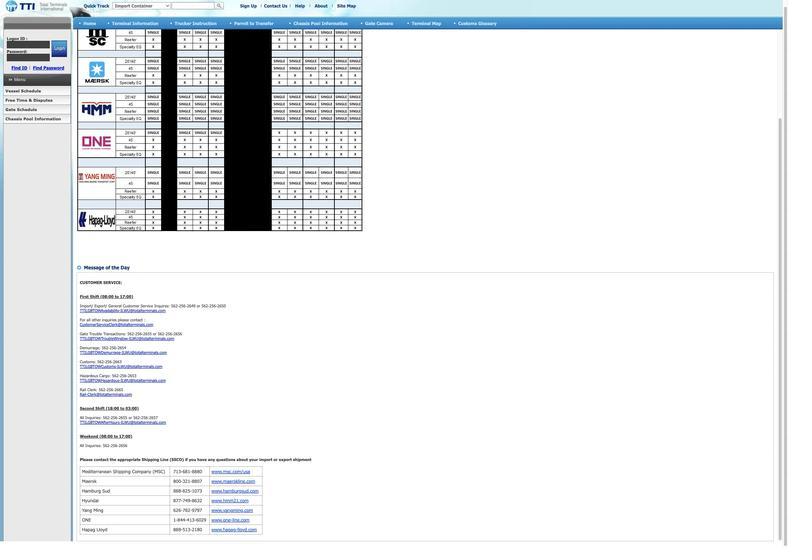 Task type: locate. For each thing, give the bounding box(es) containing it.
1 horizontal spatial chassis pool information
[[294, 21, 348, 26]]

id
[[20, 36, 25, 41], [22, 65, 27, 70]]

0 horizontal spatial gate
[[5, 107, 16, 112]]

chassis down help
[[294, 21, 310, 26]]

gate schedule
[[5, 107, 37, 112]]

chassis
[[294, 21, 310, 26], [5, 116, 22, 121]]

1 horizontal spatial terminal
[[412, 21, 431, 26]]

id left ':'
[[20, 36, 25, 41]]

schedule up &
[[21, 88, 41, 93]]

pool down 'gate schedule'
[[23, 116, 33, 121]]

map for terminal map
[[432, 21, 441, 26]]

schedule for vessel schedule
[[21, 88, 41, 93]]

None text field
[[172, 2, 215, 9], [7, 41, 50, 48], [172, 2, 215, 9], [7, 41, 50, 48]]

schedule for gate schedule
[[17, 107, 37, 112]]

contact us link
[[264, 3, 288, 8]]

0 vertical spatial gate
[[365, 21, 376, 26]]

chassis pool information
[[294, 21, 348, 26], [5, 116, 61, 121]]

0 horizontal spatial pool
[[23, 116, 33, 121]]

map
[[347, 3, 356, 8], [432, 21, 441, 26]]

find down the password:
[[11, 65, 21, 70]]

password
[[43, 65, 64, 70]]

1 horizontal spatial pool
[[311, 21, 321, 26]]

disputes
[[33, 98, 53, 102]]

logon
[[7, 36, 19, 41]]

contact us
[[264, 3, 288, 8]]

gate for gate camera
[[365, 21, 376, 26]]

0 vertical spatial schedule
[[21, 88, 41, 93]]

permit
[[234, 21, 249, 26]]

gate for gate schedule
[[5, 107, 16, 112]]

1 vertical spatial map
[[432, 21, 441, 26]]

chassis pool information down about link
[[294, 21, 348, 26]]

pool
[[311, 21, 321, 26], [23, 116, 33, 121]]

vessel schedule
[[5, 88, 41, 93]]

1 horizontal spatial find
[[33, 65, 42, 70]]

transfer
[[256, 21, 274, 26]]

gate left camera
[[365, 21, 376, 26]]

schedule
[[21, 88, 41, 93], [17, 107, 37, 112]]

chassis down 'gate schedule'
[[5, 116, 22, 121]]

1 vertical spatial id
[[22, 65, 27, 70]]

gate
[[365, 21, 376, 26], [5, 107, 16, 112]]

1 find from the left
[[11, 65, 21, 70]]

0 horizontal spatial chassis pool information
[[5, 116, 61, 121]]

find id
[[11, 65, 27, 70]]

terminal map
[[412, 21, 441, 26]]

sign up
[[240, 3, 257, 8]]

0 vertical spatial map
[[347, 3, 356, 8]]

0 horizontal spatial find
[[11, 65, 21, 70]]

information
[[132, 21, 159, 26], [322, 21, 348, 26], [34, 116, 61, 121]]

sign up link
[[240, 3, 257, 8]]

2 find from the left
[[33, 65, 42, 70]]

gate down free
[[5, 107, 16, 112]]

:
[[26, 36, 28, 41]]

pool down about link
[[311, 21, 321, 26]]

0 horizontal spatial map
[[347, 3, 356, 8]]

map right site
[[347, 3, 356, 8]]

2 terminal from the left
[[412, 21, 431, 26]]

terminal
[[112, 21, 131, 26], [412, 21, 431, 26]]

1 vertical spatial gate
[[5, 107, 16, 112]]

find id link
[[11, 65, 27, 70]]

chassis pool information down gate schedule link
[[5, 116, 61, 121]]

1 vertical spatial pool
[[23, 116, 33, 121]]

0 vertical spatial pool
[[311, 21, 321, 26]]

map left customs
[[432, 21, 441, 26]]

1 horizontal spatial gate
[[365, 21, 376, 26]]

camera
[[377, 21, 393, 26]]

free
[[5, 98, 15, 102]]

0 vertical spatial id
[[20, 36, 25, 41]]

0 horizontal spatial chassis
[[5, 116, 22, 121]]

site
[[337, 3, 346, 8]]

help
[[295, 3, 305, 8]]

id down the password:
[[22, 65, 27, 70]]

find for find id
[[11, 65, 21, 70]]

1 vertical spatial schedule
[[17, 107, 37, 112]]

logon id :
[[7, 36, 28, 41]]

trucker
[[175, 21, 191, 26]]

1 terminal from the left
[[112, 21, 131, 26]]

schedule down free time & disputes
[[17, 107, 37, 112]]

time
[[16, 98, 27, 102]]

find left the password at the left
[[33, 65, 42, 70]]

0 vertical spatial chassis
[[294, 21, 310, 26]]

customs
[[459, 21, 477, 26]]

help link
[[295, 3, 305, 8]]

us
[[282, 3, 288, 8]]

password:
[[7, 49, 27, 54]]

None password field
[[7, 54, 50, 61]]

&
[[29, 98, 32, 102]]

glossary
[[478, 21, 497, 26]]

find
[[11, 65, 21, 70], [33, 65, 42, 70]]

0 horizontal spatial terminal
[[112, 21, 131, 26]]

1 horizontal spatial map
[[432, 21, 441, 26]]



Task type: vqa. For each thing, say whether or not it's contained in the screenshot.
bottommost Gate
yes



Task type: describe. For each thing, give the bounding box(es) containing it.
1 vertical spatial chassis
[[5, 116, 22, 121]]

instruction
[[193, 21, 217, 26]]

track
[[97, 3, 109, 8]]

login image
[[51, 40, 67, 57]]

about link
[[315, 3, 328, 8]]

gate schedule link
[[3, 105, 71, 114]]

terminal for terminal map
[[412, 21, 431, 26]]

up
[[251, 3, 257, 8]]

quick track
[[84, 3, 109, 8]]

0 vertical spatial chassis pool information
[[294, 21, 348, 26]]

vessel
[[5, 88, 20, 93]]

free time & disputes
[[5, 98, 53, 102]]

find password link
[[33, 65, 64, 70]]

0 horizontal spatial information
[[34, 116, 61, 121]]

1 vertical spatial chassis pool information
[[5, 116, 61, 121]]

find for find password
[[33, 65, 42, 70]]

site map
[[337, 3, 356, 8]]

find password
[[33, 65, 64, 70]]

vessel schedule link
[[3, 86, 71, 96]]

home
[[83, 21, 96, 26]]

quick
[[84, 3, 96, 8]]

customs glossary
[[459, 21, 497, 26]]

gate camera
[[365, 21, 393, 26]]

free time & disputes link
[[3, 96, 71, 105]]

1 horizontal spatial information
[[132, 21, 159, 26]]

chassis pool information link
[[3, 114, 71, 124]]

1 horizontal spatial chassis
[[294, 21, 310, 26]]

terminal for terminal information
[[112, 21, 131, 26]]

id for logon
[[20, 36, 25, 41]]

about
[[315, 3, 328, 8]]

sign
[[240, 3, 250, 8]]

terminal information
[[112, 21, 159, 26]]

id for find
[[22, 65, 27, 70]]

map for site map
[[347, 3, 356, 8]]

permit to transfer
[[234, 21, 274, 26]]

trucker instruction
[[175, 21, 217, 26]]

to
[[250, 21, 254, 26]]

site map link
[[337, 3, 356, 8]]

2 horizontal spatial information
[[322, 21, 348, 26]]

contact
[[264, 3, 281, 8]]



